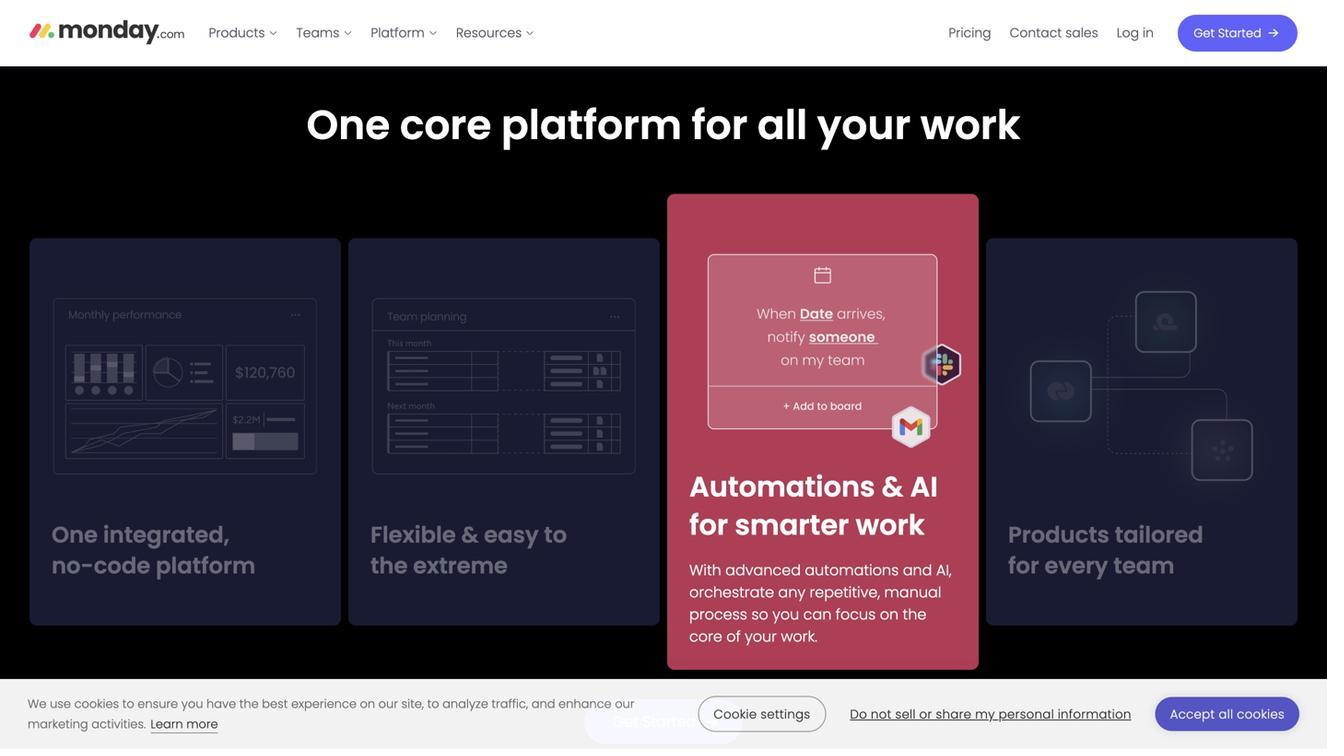 Task type: describe. For each thing, give the bounding box(es) containing it.
log
[[1117, 24, 1139, 42]]

0 vertical spatial all
[[758, 97, 808, 154]]

2 our from the left
[[615, 696, 635, 713]]

sell
[[895, 706, 916, 723]]

focus
[[836, 604, 876, 625]]

0 horizontal spatial core
[[400, 97, 492, 154]]

best
[[262, 696, 288, 713]]

repetitive,
[[810, 582, 880, 603]]

one for one integrated, no-code platform
[[52, 520, 98, 551]]

do not sell or share my personal information button
[[836, 697, 1146, 731]]

int up 1 image
[[667, 216, 979, 468]]

flex up 1 image
[[348, 261, 660, 513]]

orchestrate
[[690, 582, 774, 603]]

core inside with advanced automations and ai, orchestrate any repetitive, manual process so you can focus on the core of your work.
[[690, 626, 723, 647]]

extreme
[[413, 550, 508, 581]]

have
[[206, 696, 236, 713]]

0 horizontal spatial get started button
[[584, 700, 743, 745]]

can
[[804, 604, 832, 625]]

ai,
[[936, 560, 952, 581]]

started inside main element
[[1218, 25, 1262, 41]]

products for products
[[209, 24, 265, 42]]

of
[[727, 626, 741, 647]]

manual
[[885, 582, 942, 603]]

teams
[[296, 24, 340, 42]]

learn
[[151, 716, 183, 733]]

cookies for use
[[74, 696, 119, 713]]

do not sell or share my personal information
[[850, 706, 1132, 723]]

use
[[50, 696, 71, 713]]

so
[[752, 604, 769, 625]]

ensure
[[138, 696, 178, 713]]

with
[[690, 560, 722, 581]]

cookie
[[714, 706, 757, 723]]

products link
[[200, 18, 287, 48]]

contact sales link
[[1001, 18, 1108, 48]]

1 horizontal spatial your
[[817, 97, 911, 154]]

pricing link
[[940, 18, 1001, 48]]

teams link
[[287, 18, 362, 48]]

db image
[[557, 41, 770, 68]]

for inside products tailored for every team
[[1008, 550, 1040, 581]]

more
[[186, 716, 218, 733]]

automations
[[805, 560, 899, 581]]

team
[[1114, 550, 1175, 581]]

0 vertical spatial work
[[921, 97, 1021, 154]]

cookie settings
[[714, 706, 811, 723]]

to for easy
[[544, 520, 567, 551]]

the inside we use cookies to ensure you have the best experience on our site, to analyze traffic, and enhance our marketing activities.
[[239, 696, 259, 713]]

get started for the leftmost get started button
[[613, 712, 696, 732]]

every
[[1045, 550, 1109, 581]]

personal
[[999, 706, 1054, 723]]

we
[[28, 696, 47, 713]]

marketing
[[28, 716, 88, 733]]

all inside button
[[1219, 706, 1234, 723]]

platform inside one integrated, no-code platform
[[156, 550, 256, 581]]

enhance
[[559, 696, 612, 713]]

with advanced automations and ai, orchestrate any repetitive, manual process so you can focus on the core of your work.
[[690, 560, 952, 647]]

you inside with advanced automations and ai, orchestrate any repetitive, manual process so you can focus on the core of your work.
[[773, 604, 799, 625]]

flexible & easy to the extreme
[[371, 520, 567, 581]]

1 horizontal spatial to
[[427, 696, 439, 713]]

flexible
[[371, 520, 456, 551]]

cookies for all
[[1237, 706, 1285, 723]]

get for the leftmost get started button
[[613, 712, 639, 732]]

learn more
[[151, 716, 218, 733]]

advanced
[[726, 560, 801, 581]]

cookie settings button
[[698, 696, 826, 732]]

we use cookies to ensure you have the best experience on our site, to analyze traffic, and enhance our marketing activities.
[[28, 696, 635, 733]]

accept all cookies button
[[1156, 697, 1300, 731]]

products up 1 image
[[986, 261, 1298, 513]]

no-
[[52, 550, 94, 581]]

on inside with advanced automations and ai, orchestrate any repetitive, manual process so you can focus on the core of your work.
[[880, 604, 899, 625]]

1 our from the left
[[379, 696, 398, 713]]

work inside 'automations & ai for smarter work'
[[856, 506, 925, 545]]

int 1 image
[[667, 216, 979, 468]]

main element
[[200, 0, 1298, 66]]

resources
[[456, 24, 522, 42]]

one core platform for all your work
[[307, 97, 1021, 154]]

your inside with advanced automations and ai, orchestrate any repetitive, manual process so you can focus on the core of your work.
[[745, 626, 777, 647]]



Task type: locate. For each thing, give the bounding box(es) containing it.
smarter
[[735, 506, 849, 545]]

get started button
[[1178, 15, 1298, 52], [584, 700, 743, 745]]

in
[[1143, 24, 1154, 42]]

1 horizontal spatial the
[[371, 550, 408, 581]]

0 vertical spatial for
[[692, 97, 748, 154]]

0 vertical spatial &
[[882, 468, 904, 507]]

and right the traffic,
[[532, 696, 555, 713]]

1 horizontal spatial cookies
[[1237, 706, 1285, 723]]

any
[[778, 582, 806, 603]]

products
[[209, 24, 265, 42], [1008, 520, 1110, 551]]

to inside flexible & easy to the extreme
[[544, 520, 567, 551]]

list containing pricing
[[940, 0, 1163, 66]]

you up "learn more"
[[181, 696, 203, 713]]

on down the manual
[[880, 604, 899, 625]]

on inside we use cookies to ensure you have the best experience on our site, to analyze traffic, and enhance our marketing activities.
[[360, 696, 375, 713]]

for
[[692, 97, 748, 154], [690, 506, 728, 545], [1008, 550, 1040, 581]]

process
[[690, 604, 748, 625]]

automations & ai for smarter work
[[690, 468, 938, 545]]

platform link
[[362, 18, 447, 48]]

sales
[[1066, 24, 1099, 42]]

1 vertical spatial get started button
[[584, 700, 743, 745]]

your
[[817, 97, 911, 154], [745, 626, 777, 647]]

1 vertical spatial &
[[461, 520, 479, 551]]

experience
[[291, 696, 357, 713]]

for up with
[[690, 506, 728, 545]]

one integrated, no-code platform
[[52, 520, 256, 581]]

cookies inside button
[[1237, 706, 1285, 723]]

to up activities.
[[122, 696, 134, 713]]

for for all
[[692, 97, 748, 154]]

1 horizontal spatial products
[[1008, 520, 1110, 551]]

dialog
[[0, 679, 1327, 749]]

you down any
[[773, 604, 799, 625]]

our right enhance at the left of the page
[[615, 696, 635, 713]]

2 vertical spatial for
[[1008, 550, 1040, 581]]

share
[[936, 706, 972, 723]]

work
[[921, 97, 1021, 154], [856, 506, 925, 545]]

log in link
[[1108, 18, 1163, 48]]

0 horizontal spatial list
[[200, 0, 544, 66]]

0 horizontal spatial &
[[461, 520, 479, 551]]

for inside 'automations & ai for smarter work'
[[690, 506, 728, 545]]

0 horizontal spatial cookies
[[74, 696, 119, 713]]

resources link
[[447, 18, 544, 48]]

0 vertical spatial platform
[[501, 97, 682, 154]]

1 horizontal spatial list
[[940, 0, 1163, 66]]

1 horizontal spatial you
[[773, 604, 799, 625]]

1 vertical spatial the
[[903, 604, 927, 625]]

started right in
[[1218, 25, 1262, 41]]

one for one core platform for all your work
[[307, 97, 390, 154]]

1 vertical spatial started
[[643, 712, 696, 732]]

1 vertical spatial get started
[[613, 712, 696, 732]]

& inside 'automations & ai for smarter work'
[[882, 468, 904, 507]]

core
[[400, 97, 492, 154], [690, 626, 723, 647]]

to right easy
[[544, 520, 567, 551]]

0 vertical spatial one
[[307, 97, 390, 154]]

0 vertical spatial you
[[773, 604, 799, 625]]

& inside flexible & easy to the extreme
[[461, 520, 479, 551]]

0 horizontal spatial you
[[181, 696, 203, 713]]

&
[[882, 468, 904, 507], [461, 520, 479, 551]]

0 vertical spatial started
[[1218, 25, 1262, 41]]

contact sales
[[1010, 24, 1099, 42]]

our
[[379, 696, 398, 713], [615, 696, 635, 713]]

1 vertical spatial all
[[1219, 706, 1234, 723]]

1 vertical spatial on
[[360, 696, 375, 713]]

get
[[1194, 25, 1215, 41], [613, 712, 639, 732]]

log in
[[1117, 24, 1154, 42]]

1 list from the left
[[200, 0, 544, 66]]

started left cookie
[[643, 712, 696, 732]]

cookies
[[74, 696, 119, 713], [1237, 706, 1285, 723]]

products left teams
[[209, 24, 265, 42]]

0 horizontal spatial and
[[532, 696, 555, 713]]

0 horizontal spatial products
[[209, 24, 265, 42]]

to
[[544, 520, 567, 551], [122, 696, 134, 713], [427, 696, 439, 713]]

the inside flexible & easy to the extreme
[[371, 550, 408, 581]]

do
[[850, 706, 867, 723]]

1 horizontal spatial get started
[[1194, 25, 1262, 41]]

get right in
[[1194, 25, 1215, 41]]

dash 1 image
[[29, 261, 341, 513]]

tailored
[[1115, 520, 1204, 551]]

on right experience
[[360, 696, 375, 713]]

1 horizontal spatial platform
[[501, 97, 682, 154]]

you
[[773, 604, 799, 625], [181, 696, 203, 713]]

learn more link
[[151, 716, 218, 734]]

1 vertical spatial work
[[856, 506, 925, 545]]

0 horizontal spatial platform
[[156, 550, 256, 581]]

list containing products
[[200, 0, 544, 66]]

1 vertical spatial platform
[[156, 550, 256, 581]]

frame 1261163594 image
[[986, 261, 1298, 513]]

work.
[[781, 626, 818, 647]]

to for cookies
[[122, 696, 134, 713]]

on
[[880, 604, 899, 625], [360, 696, 375, 713]]

0 horizontal spatial started
[[643, 712, 696, 732]]

products for products tailored for every team
[[1008, 520, 1110, 551]]

one inside one integrated, no-code platform
[[52, 520, 98, 551]]

started
[[1218, 25, 1262, 41], [643, 712, 696, 732]]

products left team
[[1008, 520, 1110, 551]]

get started for get started button within main element
[[1194, 25, 1262, 41]]

1 vertical spatial core
[[690, 626, 723, 647]]

get for get started button within main element
[[1194, 25, 1215, 41]]

products inside main element
[[209, 24, 265, 42]]

platform
[[371, 24, 425, 42]]

settings
[[761, 706, 811, 723]]

1 horizontal spatial get started button
[[1178, 15, 1298, 52]]

one
[[307, 97, 390, 154], [52, 520, 98, 551]]

1 horizontal spatial on
[[880, 604, 899, 625]]

flex 1 image
[[348, 261, 660, 513]]

0 horizontal spatial one
[[52, 520, 98, 551]]

and inside with advanced automations and ai, orchestrate any repetitive, manual process so you can focus on the core of your work.
[[903, 560, 932, 581]]

1 vertical spatial and
[[532, 696, 555, 713]]

0 horizontal spatial on
[[360, 696, 375, 713]]

2 horizontal spatial the
[[903, 604, 927, 625]]

to right "site,"
[[427, 696, 439, 713]]

0 vertical spatial the
[[371, 550, 408, 581]]

the left best
[[239, 696, 259, 713]]

get started inside main element
[[1194, 25, 1262, 41]]

get started button inside main element
[[1178, 15, 1298, 52]]

1 horizontal spatial started
[[1218, 25, 1262, 41]]

1 vertical spatial your
[[745, 626, 777, 647]]

our left "site,"
[[379, 696, 398, 713]]

code
[[94, 550, 151, 581]]

get started right enhance at the left of the page
[[613, 712, 696, 732]]

0 vertical spatial get
[[1194, 25, 1215, 41]]

0 horizontal spatial get
[[613, 712, 639, 732]]

cookies up activities.
[[74, 696, 119, 713]]

analyze
[[443, 696, 488, 713]]

automations
[[690, 468, 875, 507]]

the inside with advanced automations and ai, orchestrate any repetitive, manual process so you can focus on the core of your work.
[[903, 604, 927, 625]]

and inside we use cookies to ensure you have the best experience on our site, to analyze traffic, and enhance our marketing activities.
[[532, 696, 555, 713]]

cookies inside we use cookies to ensure you have the best experience on our site, to analyze traffic, and enhance our marketing activities.
[[74, 696, 119, 713]]

you inside we use cookies to ensure you have the best experience on our site, to analyze traffic, and enhance our marketing activities.
[[181, 696, 203, 713]]

my
[[975, 706, 995, 723]]

activities.
[[91, 716, 146, 733]]

0 horizontal spatial your
[[745, 626, 777, 647]]

0 vertical spatial on
[[880, 604, 899, 625]]

and
[[903, 560, 932, 581], [532, 696, 555, 713]]

1 horizontal spatial &
[[882, 468, 904, 507]]

and up the manual
[[903, 560, 932, 581]]

0 horizontal spatial get started
[[613, 712, 696, 732]]

& left ai
[[882, 468, 904, 507]]

platform
[[501, 97, 682, 154], [156, 550, 256, 581]]

0 horizontal spatial to
[[122, 696, 134, 713]]

0 horizontal spatial the
[[239, 696, 259, 713]]

information
[[1058, 706, 1132, 723]]

contact
[[1010, 24, 1062, 42]]

site,
[[401, 696, 424, 713]]

get inside main element
[[1194, 25, 1215, 41]]

easy
[[484, 520, 539, 551]]

0 vertical spatial your
[[817, 97, 911, 154]]

integrated,
[[103, 520, 229, 551]]

accept
[[1170, 706, 1215, 723]]

1 horizontal spatial our
[[615, 696, 635, 713]]

1 vertical spatial you
[[181, 696, 203, 713]]

0 vertical spatial core
[[400, 97, 492, 154]]

get right enhance at the left of the page
[[613, 712, 639, 732]]

the
[[371, 550, 408, 581], [903, 604, 927, 625], [239, 696, 259, 713]]

pricing
[[949, 24, 992, 42]]

& for flexible
[[461, 520, 479, 551]]

2 vertical spatial the
[[239, 696, 259, 713]]

0 vertical spatial get started button
[[1178, 15, 1298, 52]]

cookies right accept
[[1237, 706, 1285, 723]]

not
[[871, 706, 892, 723]]

work down pricing "link"
[[921, 97, 1021, 154]]

dash up 1 image
[[29, 261, 341, 513]]

& left easy
[[461, 520, 479, 551]]

all
[[758, 97, 808, 154], [1219, 706, 1234, 723]]

accept all cookies
[[1170, 706, 1285, 723]]

1 horizontal spatial one
[[307, 97, 390, 154]]

the left extreme
[[371, 550, 408, 581]]

get started right in
[[1194, 25, 1262, 41]]

monday.com logo image
[[29, 12, 185, 51]]

& for automations
[[882, 468, 904, 507]]

ai
[[910, 468, 938, 507]]

for left every
[[1008, 550, 1040, 581]]

or
[[920, 706, 932, 723]]

1 vertical spatial products
[[1008, 520, 1110, 551]]

list
[[200, 0, 544, 66], [940, 0, 1163, 66]]

1 horizontal spatial and
[[903, 560, 932, 581]]

0 vertical spatial products
[[209, 24, 265, 42]]

dialog containing cookie settings
[[0, 679, 1327, 749]]

0 vertical spatial and
[[903, 560, 932, 581]]

traffic,
[[492, 696, 528, 713]]

2 horizontal spatial to
[[544, 520, 567, 551]]

0 horizontal spatial all
[[758, 97, 808, 154]]

1 horizontal spatial all
[[1219, 706, 1234, 723]]

1 vertical spatial get
[[613, 712, 639, 732]]

1 vertical spatial for
[[690, 506, 728, 545]]

the down the manual
[[903, 604, 927, 625]]

0 horizontal spatial our
[[379, 696, 398, 713]]

2 list from the left
[[940, 0, 1163, 66]]

work up automations at the bottom right of page
[[856, 506, 925, 545]]

for for smarter
[[690, 506, 728, 545]]

get started
[[1194, 25, 1262, 41], [613, 712, 696, 732]]

1 vertical spatial one
[[52, 520, 98, 551]]

products tailored for every team
[[1008, 520, 1204, 581]]

0 vertical spatial get started
[[1194, 25, 1262, 41]]

for down db image at the top of page
[[692, 97, 748, 154]]

products inside products tailored for every team
[[1008, 520, 1110, 551]]

1 horizontal spatial get
[[1194, 25, 1215, 41]]

1 horizontal spatial core
[[690, 626, 723, 647]]



Task type: vqa. For each thing, say whether or not it's contained in the screenshot.
the working
no



